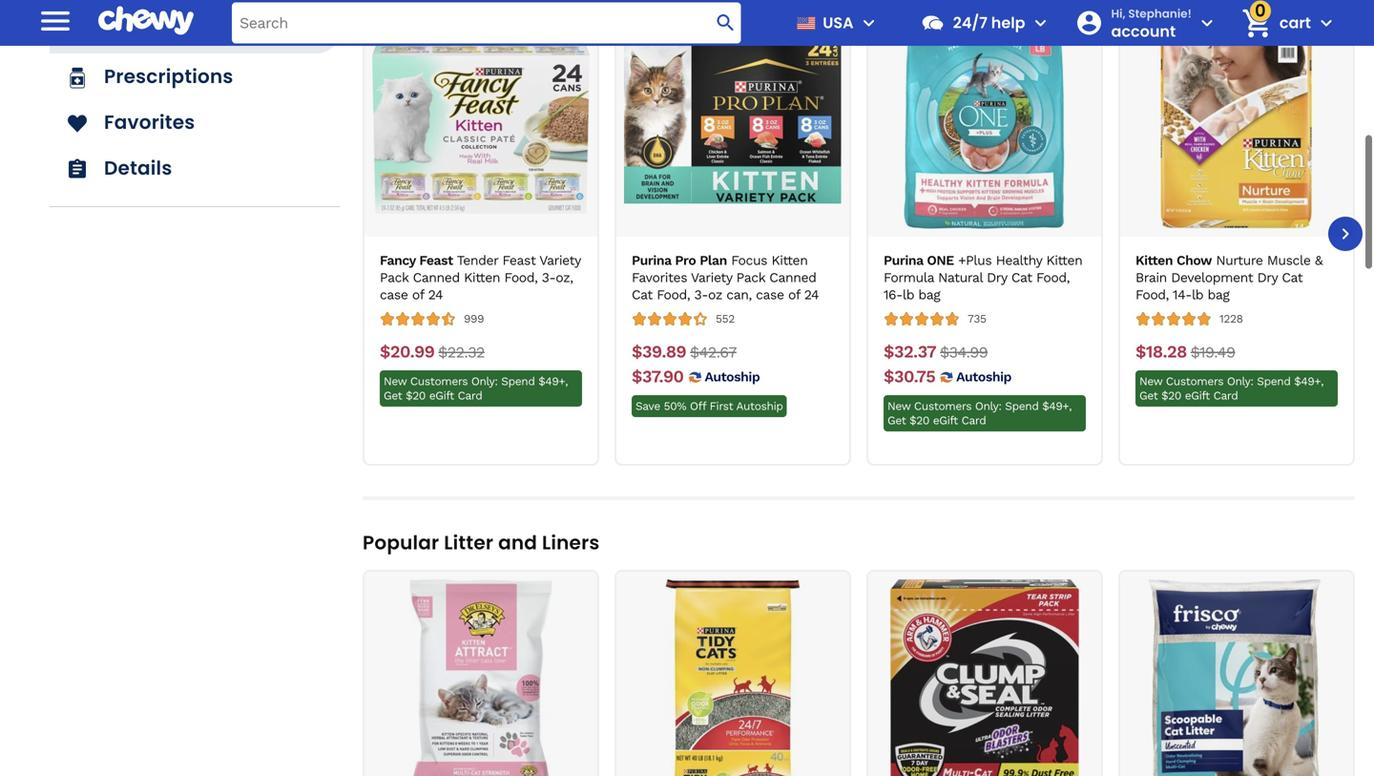 Task type: describe. For each thing, give the bounding box(es) containing it.
of inside focus kitten favorites variety pack canned cat food, 3-oz can, case of 24
[[789, 287, 800, 303]]

14-
[[1173, 287, 1192, 303]]

oz
[[708, 287, 723, 303]]

0 vertical spatial favorites
[[104, 109, 195, 136]]

account menu image
[[1196, 11, 1219, 34]]

$37.90
[[632, 367, 684, 387]]

cart menu image
[[1316, 11, 1339, 34]]

submit search image
[[715, 11, 738, 34]]

$34.99 text field
[[941, 342, 988, 363]]

spend for $20.99
[[502, 375, 535, 388]]

get for $20.99
[[384, 389, 402, 403]]

1 horizontal spatial only:
[[976, 400, 1002, 413]]

save
[[636, 400, 661, 413]]

food, for nurture muscle & brain development dry cat food, 14-lb bag
[[1136, 287, 1170, 303]]

$20 for $18.28
[[1162, 389, 1182, 403]]

overview
[[104, 17, 196, 44]]

&
[[1315, 253, 1323, 268]]

735
[[968, 312, 987, 326]]

get for $18.28
[[1140, 389, 1158, 403]]

stephanie!
[[1129, 5, 1192, 21]]

1 horizontal spatial card
[[962, 414, 987, 427]]

of inside tender feast variety pack canned kitten food, 3-oz, case of 24
[[412, 287, 424, 303]]

1 horizontal spatial new customers only: spend $49+, get $20 egift card
[[888, 400, 1072, 427]]

purina one
[[884, 253, 954, 268]]

cat for $32.37
[[1012, 270, 1033, 286]]

focus kitten favorites variety pack canned cat food, 3-oz can, case of 24
[[632, 253, 819, 303]]

$49+, for $20.99
[[539, 375, 568, 388]]

tender
[[457, 253, 498, 268]]

help
[[992, 12, 1026, 33]]

prescription manager image
[[66, 66, 89, 89]]

24 inside tender feast variety pack canned kitten food, 3-oz, case of 24
[[428, 287, 443, 303]]

purina pro plan
[[632, 253, 727, 268]]

2 list from the top
[[363, 570, 1356, 776]]

hi,
[[1112, 5, 1126, 21]]

nurture
[[1217, 253, 1264, 268]]

canned inside tender feast variety pack canned kitten food, 3-oz, case of 24
[[413, 270, 460, 286]]

new customers only: spend $49+, get $20 egift card for $18.28
[[1140, 375, 1324, 403]]

$34.99
[[941, 343, 988, 362]]

details
[[104, 155, 172, 181]]

development
[[1172, 270, 1254, 286]]

kitten inside tender feast variety pack canned kitten food, 3-oz, case of 24
[[464, 270, 500, 286]]

$32.37 text field
[[884, 342, 937, 363]]

pack inside focus kitten favorites variety pack canned cat food, 3-oz can, case of 24
[[737, 270, 766, 286]]

lb for 16-
[[903, 287, 915, 303]]

purina for $39.89
[[632, 253, 672, 268]]

$22.32
[[438, 343, 485, 362]]

$42.67 text field
[[690, 342, 737, 363]]

16-
[[884, 287, 903, 303]]

dry for healthy
[[987, 270, 1008, 286]]

only: for $20.99
[[472, 375, 498, 388]]

$18.28
[[1136, 342, 1187, 362]]

$19.49 text field
[[1191, 342, 1236, 363]]

1228
[[1220, 312, 1244, 326]]

pack inside tender feast variety pack canned kitten food, 3-oz, case of 24
[[380, 270, 409, 286]]

nurture muscle & brain development dry cat food, 14-lb bag
[[1136, 253, 1323, 303]]

$20.99 $22.32
[[380, 342, 485, 362]]

24/7 help link
[[913, 0, 1026, 46]]

$49+, for $18.28
[[1295, 375, 1324, 388]]

purina pro plan focus kitten favorites variety pack canned cat food, 3-oz can, case of 24 image
[[624, 11, 842, 229]]

fancy
[[380, 253, 416, 268]]

kitten chow
[[1136, 253, 1213, 268]]

dry for muscle
[[1258, 270, 1278, 286]]

$19.49
[[1191, 343, 1236, 362]]

spend for $18.28
[[1258, 375, 1291, 388]]

frisco multi-cat unscented clumping clay cat litter, 40-lb bag image
[[1129, 580, 1346, 776]]

chewy support image
[[921, 11, 946, 35]]

food, for +plus healthy kitten formula natural dry cat food, 16-lb bag
[[1037, 270, 1070, 286]]

case inside focus kitten favorites variety pack canned cat food, 3-oz can, case of 24
[[756, 287, 784, 303]]

1 horizontal spatial get
[[888, 414, 906, 427]]

card for $20.99
[[458, 389, 483, 403]]

favorites link
[[50, 99, 340, 145]]

variety inside focus kitten favorites variety pack canned cat food, 3-oz can, case of 24
[[691, 270, 733, 286]]

focus
[[732, 253, 768, 268]]

3- inside tender feast variety pack canned kitten food, 3-oz, case of 24
[[542, 270, 556, 286]]

card for $18.28
[[1214, 389, 1239, 403]]

$32.37 $34.99
[[884, 342, 988, 362]]

pro
[[675, 253, 696, 268]]

paw image
[[66, 21, 89, 43]]

$20.99
[[380, 342, 435, 362]]

items image
[[1240, 6, 1274, 40]]

popular litter and liners
[[363, 530, 600, 556]]

bag for development
[[1208, 287, 1230, 303]]

$18.28 $19.49
[[1136, 342, 1236, 362]]

Search text field
[[232, 2, 741, 43]]

cart
[[1280, 12, 1312, 33]]

arm & hammer litter clump & seal multi-cat scented clumping clay cat litter, 28-lb box image
[[876, 580, 1094, 776]]

popular
[[363, 530, 439, 556]]

favorites inside focus kitten favorites variety pack canned cat food, 3-oz can, case of 24
[[632, 270, 688, 286]]

natural
[[939, 270, 983, 286]]

$42.67
[[690, 343, 737, 362]]

3- inside focus kitten favorites variety pack canned cat food, 3-oz can, case of 24
[[695, 287, 708, 303]]

50%
[[664, 400, 687, 413]]

chewy home image
[[98, 0, 194, 42]]

autoship for $32.37
[[957, 369, 1012, 385]]

customers for $20.99
[[410, 375, 468, 388]]

brain
[[1136, 270, 1168, 286]]

$22.32 text field
[[438, 342, 485, 363]]

one
[[927, 253, 954, 268]]

purina one +plus healthy kitten formula natural dry cat food, 16-lb bag image
[[876, 11, 1094, 229]]

bag for natural
[[919, 287, 941, 303]]

canned inside focus kitten favorites variety pack canned cat food, 3-oz can, case of 24
[[770, 270, 817, 286]]

1 horizontal spatial new
[[888, 400, 911, 413]]



Task type: vqa. For each thing, say whether or not it's contained in the screenshot.
the right the 12
no



Task type: locate. For each thing, give the bounding box(es) containing it.
0 horizontal spatial only:
[[472, 375, 498, 388]]

1 horizontal spatial 3-
[[695, 287, 708, 303]]

case right can,
[[756, 287, 784, 303]]

of down "fancy feast"
[[412, 287, 424, 303]]

dr. elsey's kitten attract clumping clay cat litter, 20-lb bag image
[[372, 580, 590, 776]]

egift down $18.28 $19.49
[[1185, 389, 1210, 403]]

new down $18.28 text box
[[1140, 375, 1163, 388]]

only: down $22.32 'text field'
[[472, 375, 498, 388]]

0 horizontal spatial dry
[[987, 270, 1008, 286]]

1 horizontal spatial egift
[[933, 414, 958, 427]]

new for $20.99
[[384, 375, 407, 388]]

fancy feast tender feast variety pack canned kitten food, 3-oz, case of 24 image
[[372, 11, 590, 229]]

$37.90 text field
[[632, 367, 684, 388]]

case down "fancy"
[[380, 287, 408, 303]]

feast for fancy
[[420, 253, 453, 268]]

1 bag from the left
[[919, 287, 941, 303]]

$20 down the $30.75 text field
[[910, 414, 930, 427]]

variety
[[540, 253, 581, 268], [691, 270, 733, 286]]

2 horizontal spatial new
[[1140, 375, 1163, 388]]

new down the $30.75 text field
[[888, 400, 911, 413]]

0 horizontal spatial egift
[[429, 389, 454, 403]]

spend
[[502, 375, 535, 388], [1258, 375, 1291, 388], [1006, 400, 1039, 413]]

1 horizontal spatial lb
[[1192, 287, 1204, 303]]

tidy cats 24/7 performance scented non-clumping clay cat litter, 40-lb bag image
[[624, 580, 842, 776]]

0 horizontal spatial cat
[[632, 287, 653, 303]]

food,
[[505, 270, 538, 286], [1037, 270, 1070, 286], [657, 287, 690, 303], [1136, 287, 1170, 303]]

2 horizontal spatial new customers only: spend $49+, get $20 egift card
[[1140, 375, 1324, 403]]

1 horizontal spatial case
[[756, 287, 784, 303]]

$20.99 text field
[[380, 342, 435, 363]]

0 horizontal spatial card
[[458, 389, 483, 403]]

plan
[[700, 253, 727, 268]]

lb inside nurture muscle & brain development dry cat food, 14-lb bag
[[1192, 287, 1204, 303]]

$32.37
[[884, 342, 937, 362]]

usa button
[[789, 0, 881, 46]]

only: down $19.49
[[1228, 375, 1254, 388]]

bag inside nurture muscle & brain development dry cat food, 14-lb bag
[[1208, 287, 1230, 303]]

$18.28 text field
[[1136, 342, 1187, 363]]

1 list from the top
[[363, 2, 1356, 466]]

0 horizontal spatial bag
[[919, 287, 941, 303]]

customers down the $30.75 text field
[[915, 400, 972, 413]]

1 24 from the left
[[428, 287, 443, 303]]

cat for $39.89
[[632, 287, 653, 303]]

feast right tender
[[503, 253, 536, 268]]

customers for $18.28
[[1167, 375, 1224, 388]]

kitten up brain
[[1136, 253, 1173, 268]]

dry down healthy
[[987, 270, 1008, 286]]

1 horizontal spatial cat
[[1012, 270, 1033, 286]]

favorites up details
[[104, 109, 195, 136]]

+plus
[[959, 253, 992, 268]]

new customers only: spend $49+, get $20 egift card down $22.32 'text field'
[[384, 375, 568, 403]]

2 pack from the left
[[737, 270, 766, 286]]

0 horizontal spatial 24
[[428, 287, 443, 303]]

cat down the muscle
[[1283, 270, 1303, 286]]

food, left oz,
[[505, 270, 538, 286]]

1 horizontal spatial bag
[[1208, 287, 1230, 303]]

feast right "fancy"
[[420, 253, 453, 268]]

case inside tender feast variety pack canned kitten food, 3-oz, case of 24
[[380, 287, 408, 303]]

0 horizontal spatial get
[[384, 389, 402, 403]]

$39.89
[[632, 342, 687, 362]]

food, for focus kitten favorites variety pack canned cat food, 3-oz can, case of 24
[[657, 287, 690, 303]]

bag
[[919, 287, 941, 303], [1208, 287, 1230, 303]]

new customers only: spend $49+, get $20 egift card down $34.99 text box
[[888, 400, 1072, 427]]

menu image
[[36, 2, 74, 40]]

1 horizontal spatial of
[[789, 287, 800, 303]]

prescriptions
[[104, 63, 233, 90]]

2 canned from the left
[[770, 270, 817, 286]]

0 horizontal spatial variety
[[540, 253, 581, 268]]

2 horizontal spatial only:
[[1228, 375, 1254, 388]]

$30.75 text field
[[884, 367, 936, 388]]

1 horizontal spatial customers
[[915, 400, 972, 413]]

autoship
[[705, 369, 760, 385], [957, 369, 1012, 385], [737, 400, 783, 413]]

1 pack from the left
[[380, 270, 409, 286]]

24 right can,
[[805, 287, 819, 303]]

0 horizontal spatial case
[[380, 287, 408, 303]]

cat down healthy
[[1012, 270, 1033, 286]]

1 lb from the left
[[903, 287, 915, 303]]

food, down healthy
[[1037, 270, 1070, 286]]

litter
[[444, 530, 494, 556]]

first
[[710, 400, 734, 413]]

only: down $34.99 text box
[[976, 400, 1002, 413]]

1 case from the left
[[380, 287, 408, 303]]

feast for tender
[[503, 253, 536, 268]]

0 horizontal spatial new
[[384, 375, 407, 388]]

variety inside tender feast variety pack canned kitten food, 3-oz, case of 24
[[540, 253, 581, 268]]

dry inside +plus healthy kitten formula natural dry cat food, 16-lb bag
[[987, 270, 1008, 286]]

2 horizontal spatial cat
[[1283, 270, 1303, 286]]

customers down $18.28 $19.49
[[1167, 375, 1224, 388]]

1 vertical spatial variety
[[691, 270, 733, 286]]

details link
[[50, 145, 340, 191]]

lb for 14-
[[1192, 287, 1204, 303]]

tender feast variety pack canned kitten food, 3-oz, case of 24
[[380, 253, 581, 303]]

purina left "pro"
[[632, 253, 672, 268]]

kitten inside +plus healthy kitten formula natural dry cat food, 16-lb bag
[[1047, 253, 1083, 268]]

only:
[[472, 375, 498, 388], [1228, 375, 1254, 388], [976, 400, 1002, 413]]

2 case from the left
[[756, 287, 784, 303]]

off
[[690, 400, 706, 413]]

$49+,
[[539, 375, 568, 388], [1295, 375, 1324, 388], [1043, 400, 1072, 413]]

2 of from the left
[[789, 287, 800, 303]]

1 horizontal spatial $49+,
[[1043, 400, 1072, 413]]

purina up formula
[[884, 253, 924, 268]]

new customers only: spend $49+, get $20 egift card for $20.99
[[384, 375, 568, 403]]

feast
[[420, 253, 453, 268], [503, 253, 536, 268]]

food, down purina pro plan
[[657, 287, 690, 303]]

next image
[[1335, 223, 1358, 245]]

0 horizontal spatial $20
[[406, 389, 426, 403]]

$20 down $18.28 text box
[[1162, 389, 1182, 403]]

2 purina from the left
[[884, 253, 924, 268]]

1 horizontal spatial variety
[[691, 270, 733, 286]]

egift
[[429, 389, 454, 403], [1185, 389, 1210, 403], [933, 414, 958, 427]]

cat
[[1012, 270, 1033, 286], [1283, 270, 1303, 286], [632, 287, 653, 303]]

egift for $18.28
[[1185, 389, 1210, 403]]

card down $22.32 'text field'
[[458, 389, 483, 403]]

autoship down $34.99 at the top
[[957, 369, 1012, 385]]

only: for $18.28
[[1228, 375, 1254, 388]]

0 horizontal spatial pack
[[380, 270, 409, 286]]

2 horizontal spatial get
[[1140, 389, 1158, 403]]

3-
[[542, 270, 556, 286], [695, 287, 708, 303]]

1 horizontal spatial favorites
[[632, 270, 688, 286]]

1 horizontal spatial pack
[[737, 270, 766, 286]]

kitten right healthy
[[1047, 253, 1083, 268]]

cat inside nurture muscle & brain development dry cat food, 14-lb bag
[[1283, 270, 1303, 286]]

usa
[[823, 12, 854, 33]]

$20
[[406, 389, 426, 403], [1162, 389, 1182, 403], [910, 414, 930, 427]]

999
[[464, 312, 484, 326]]

lb down formula
[[903, 287, 915, 303]]

get down the $30.75 text field
[[888, 414, 906, 427]]

pack down focus
[[737, 270, 766, 286]]

2 horizontal spatial customers
[[1167, 375, 1224, 388]]

of right can,
[[789, 287, 800, 303]]

healthy
[[996, 253, 1043, 268]]

1 vertical spatial favorites
[[632, 270, 688, 286]]

case
[[380, 287, 408, 303], [756, 287, 784, 303]]

1 horizontal spatial purina
[[884, 253, 924, 268]]

lb down the development
[[1192, 287, 1204, 303]]

list
[[363, 2, 1356, 466], [363, 570, 1356, 776]]

0 horizontal spatial $49+,
[[539, 375, 568, 388]]

lb inside +plus healthy kitten formula natural dry cat food, 16-lb bag
[[903, 287, 915, 303]]

Product search field
[[232, 2, 741, 43]]

autoship right first
[[737, 400, 783, 413]]

0 horizontal spatial feast
[[420, 253, 453, 268]]

fancy feast
[[380, 253, 453, 268]]

bag inside +plus healthy kitten formula natural dry cat food, 16-lb bag
[[919, 287, 941, 303]]

0 vertical spatial list
[[363, 2, 1356, 466]]

new customers only: spend $49+, get $20 egift card down $19.49
[[1140, 375, 1324, 403]]

card down $19.49
[[1214, 389, 1239, 403]]

+plus healthy kitten formula natural dry cat food, 16-lb bag
[[884, 253, 1083, 303]]

$30.75
[[884, 367, 936, 387]]

hi, stephanie! account
[[1112, 5, 1192, 42]]

menu image
[[858, 11, 881, 34]]

kitten down tender
[[464, 270, 500, 286]]

new for $18.28
[[1140, 375, 1163, 388]]

0 horizontal spatial lb
[[903, 287, 915, 303]]

egift down the $20.99 $22.32
[[429, 389, 454, 403]]

0 horizontal spatial purina
[[632, 253, 672, 268]]

$20 for $20.99
[[406, 389, 426, 403]]

customers
[[410, 375, 468, 388], [1167, 375, 1224, 388], [915, 400, 972, 413]]

1 horizontal spatial canned
[[770, 270, 817, 286]]

canned
[[413, 270, 460, 286], [770, 270, 817, 286]]

chow
[[1177, 253, 1213, 268]]

dry down the muscle
[[1258, 270, 1278, 286]]

0 horizontal spatial of
[[412, 287, 424, 303]]

24/7 help
[[953, 12, 1026, 33]]

2 dry from the left
[[1258, 270, 1278, 286]]

cat inside +plus healthy kitten formula natural dry cat food, 16-lb bag
[[1012, 270, 1033, 286]]

lb
[[903, 287, 915, 303], [1192, 287, 1204, 303]]

24/7
[[953, 12, 988, 33]]

0 vertical spatial variety
[[540, 253, 581, 268]]

food, inside tender feast variety pack canned kitten food, 3-oz, case of 24
[[505, 270, 538, 286]]

cat inside focus kitten favorites variety pack canned cat food, 3-oz can, case of 24
[[632, 287, 653, 303]]

favorites
[[104, 109, 195, 136], [632, 270, 688, 286]]

2 horizontal spatial spend
[[1258, 375, 1291, 388]]

1 dry from the left
[[987, 270, 1008, 286]]

purina for $32.37
[[884, 253, 924, 268]]

new customers only: spend $49+, get $20 egift card
[[384, 375, 568, 403], [1140, 375, 1324, 403], [888, 400, 1072, 427]]

pack
[[380, 270, 409, 286], [737, 270, 766, 286]]

kitten right focus
[[772, 253, 808, 268]]

help menu image
[[1030, 11, 1053, 34]]

formula
[[884, 270, 935, 286]]

save 50% off first autoship
[[636, 400, 783, 413]]

cat down purina pro plan
[[632, 287, 653, 303]]

$39.89 $42.67
[[632, 342, 737, 362]]

new
[[384, 375, 407, 388], [1140, 375, 1163, 388], [888, 400, 911, 413]]

egift down the $30.75 text field
[[933, 414, 958, 427]]

2 horizontal spatial $49+,
[[1295, 375, 1324, 388]]

egift for $20.99
[[429, 389, 454, 403]]

24
[[428, 287, 443, 303], [805, 287, 819, 303]]

1 feast from the left
[[420, 253, 453, 268]]

2 horizontal spatial egift
[[1185, 389, 1210, 403]]

2 24 from the left
[[805, 287, 819, 303]]

get down $18.28 text box
[[1140, 389, 1158, 403]]

variety down plan
[[691, 270, 733, 286]]

favorites down purina pro plan
[[632, 270, 688, 286]]

2 feast from the left
[[503, 253, 536, 268]]

1 horizontal spatial spend
[[1006, 400, 1039, 413]]

0 horizontal spatial customers
[[410, 375, 468, 388]]

1 horizontal spatial 24
[[805, 287, 819, 303]]

dry
[[987, 270, 1008, 286], [1258, 270, 1278, 286]]

2 lb from the left
[[1192, 287, 1204, 303]]

kitten
[[772, 253, 808, 268], [1047, 253, 1083, 268], [1136, 253, 1173, 268], [464, 270, 500, 286]]

list containing $20.99
[[363, 2, 1356, 466]]

1 horizontal spatial $20
[[910, 414, 930, 427]]

1 of from the left
[[412, 287, 424, 303]]

card down $34.99 at the top
[[962, 414, 987, 427]]

get
[[384, 389, 402, 403], [1140, 389, 1158, 403], [888, 414, 906, 427]]

2 bag from the left
[[1208, 287, 1230, 303]]

1 vertical spatial list
[[363, 570, 1356, 776]]

autoship down $42.67
[[705, 369, 760, 385]]

1 horizontal spatial dry
[[1258, 270, 1278, 286]]

of
[[412, 287, 424, 303], [789, 287, 800, 303]]

card
[[458, 389, 483, 403], [1214, 389, 1239, 403], [962, 414, 987, 427]]

food, down brain
[[1136, 287, 1170, 303]]

552
[[716, 312, 735, 326]]

2 horizontal spatial card
[[1214, 389, 1239, 403]]

0 horizontal spatial new customers only: spend $49+, get $20 egift card
[[384, 375, 568, 403]]

variety up oz,
[[540, 253, 581, 268]]

food, inside nurture muscle & brain development dry cat food, 14-lb bag
[[1136, 287, 1170, 303]]

0 horizontal spatial 3-
[[542, 270, 556, 286]]

dry inside nurture muscle & brain development dry cat food, 14-lb bag
[[1258, 270, 1278, 286]]

2 horizontal spatial $20
[[1162, 389, 1182, 403]]

oz,
[[556, 270, 573, 286]]

1 canned from the left
[[413, 270, 460, 286]]

1 horizontal spatial feast
[[503, 253, 536, 268]]

account
[[1112, 20, 1176, 42]]

1 purina from the left
[[632, 253, 672, 268]]

$20 down $20.99 text box in the top left of the page
[[406, 389, 426, 403]]

cart link
[[1234, 0, 1312, 46]]

new down $20.99 text box in the top left of the page
[[384, 375, 407, 388]]

autoship for $39.89
[[705, 369, 760, 385]]

muscle
[[1268, 253, 1311, 268]]

food, inside focus kitten favorites variety pack canned cat food, 3-oz can, case of 24
[[657, 287, 690, 303]]

0 horizontal spatial spend
[[502, 375, 535, 388]]

24 inside focus kitten favorites variety pack canned cat food, 3-oz can, case of 24
[[805, 287, 819, 303]]

feast inside tender feast variety pack canned kitten food, 3-oz, case of 24
[[503, 253, 536, 268]]

purina
[[632, 253, 672, 268], [884, 253, 924, 268]]

and
[[498, 530, 538, 556]]

pack down "fancy"
[[380, 270, 409, 286]]

0 horizontal spatial favorites
[[104, 109, 195, 136]]

kitten chow nurture muscle & brain development dry cat food, 14-lb bag image
[[1129, 11, 1346, 229]]

food, inside +plus healthy kitten formula natural dry cat food, 16-lb bag
[[1037, 270, 1070, 286]]

$39.89 text field
[[632, 342, 687, 363]]

0 horizontal spatial canned
[[413, 270, 460, 286]]

bag down the development
[[1208, 287, 1230, 303]]

0 vertical spatial 3-
[[542, 270, 556, 286]]

customers down the $20.99 $22.32
[[410, 375, 468, 388]]

bag down formula
[[919, 287, 941, 303]]

get down $20.99 text box in the top left of the page
[[384, 389, 402, 403]]

can,
[[727, 287, 752, 303]]

24 down "fancy feast"
[[428, 287, 443, 303]]

kitten inside focus kitten favorites variety pack canned cat food, 3-oz can, case of 24
[[772, 253, 808, 268]]

liners
[[542, 530, 600, 556]]

1 vertical spatial 3-
[[695, 287, 708, 303]]



